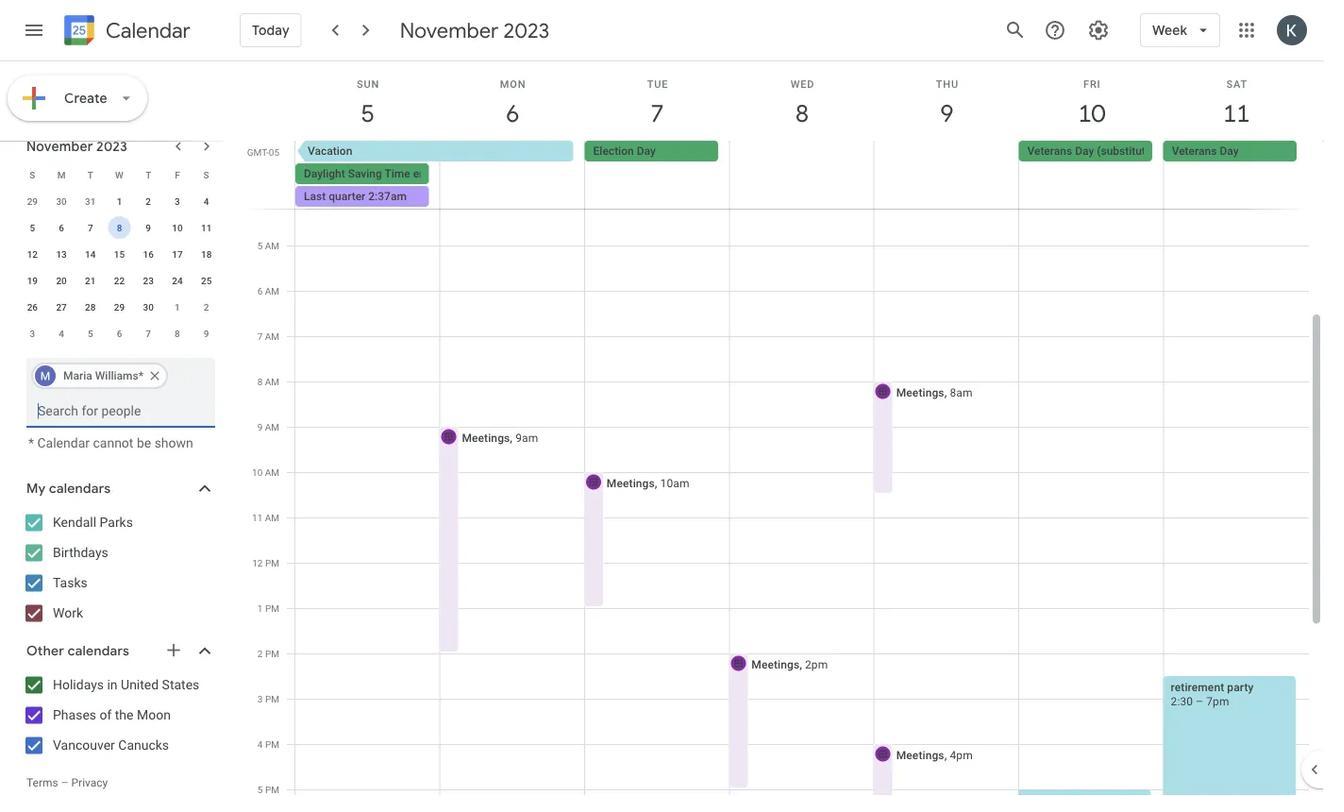 Task type: locate. For each thing, give the bounding box(es) containing it.
21
[[85, 274, 96, 286]]

1 horizontal spatial 10
[[252, 467, 263, 478]]

Search for people text field
[[38, 393, 204, 427]]

calendars for my calendars
[[49, 480, 111, 497]]

pm up 2 pm at the left of page
[[265, 603, 280, 614]]

pm up 5 pm
[[265, 739, 280, 750]]

1 down 12 pm
[[258, 603, 263, 614]]

other
[[26, 642, 64, 659]]

0 vertical spatial 30
[[56, 195, 67, 206]]

1 inside grid
[[258, 603, 263, 614]]

1 vertical spatial 12
[[252, 557, 263, 569]]

10 up the 17
[[172, 221, 183, 233]]

15
[[114, 248, 125, 259]]

4 pm from the top
[[265, 693, 280, 705]]

6 link
[[491, 92, 535, 135]]

25 element
[[195, 269, 218, 291]]

3 up 4 pm in the bottom left of the page
[[258, 693, 263, 705]]

2 vertical spatial 4
[[258, 739, 263, 750]]

3 pm
[[258, 693, 280, 705]]

am up 8 am
[[265, 331, 280, 342]]

9 up '16' 'element'
[[146, 221, 151, 233]]

1 vertical spatial 29
[[114, 301, 125, 312]]

0 horizontal spatial day
[[637, 144, 656, 158]]

the
[[115, 707, 134, 722]]

1 horizontal spatial t
[[146, 169, 151, 180]]

am up 12 pm
[[265, 512, 280, 523]]

11 for 11 am
[[252, 512, 263, 523]]

pm down 1 pm
[[265, 648, 280, 659]]

2
[[146, 195, 151, 206], [204, 301, 209, 312], [258, 648, 263, 659]]

– inside retirement party 2:30 – 7pm
[[1197, 695, 1204, 708]]

election day button
[[585, 141, 719, 161]]

row
[[287, 19, 1310, 796], [287, 141, 1325, 209], [18, 161, 221, 187], [18, 187, 221, 214], [18, 214, 221, 240], [18, 240, 221, 267], [18, 267, 221, 293], [18, 293, 221, 320], [18, 320, 221, 346]]

5
[[360, 98, 374, 129], [30, 221, 35, 233], [257, 240, 263, 251], [88, 327, 93, 339], [258, 784, 263, 795]]

2 down 1 pm
[[258, 648, 263, 659]]

add other calendars image
[[164, 640, 183, 659]]

10
[[1078, 98, 1105, 129], [172, 221, 183, 233], [252, 467, 263, 478]]

5 pm from the top
[[265, 739, 280, 750]]

2 horizontal spatial 1
[[258, 603, 263, 614]]

grid
[[242, 19, 1325, 796]]

december 1 element
[[166, 295, 189, 318]]

7 down october 31 'element'
[[88, 221, 93, 233]]

9 down thu at right top
[[940, 98, 953, 129]]

december 3 element
[[21, 322, 44, 344]]

2 for 2 pm
[[258, 648, 263, 659]]

cell
[[296, 19, 440, 796], [439, 19, 585, 796], [584, 19, 730, 796], [728, 19, 875, 796], [873, 19, 1020, 796], [1019, 19, 1165, 796], [1164, 19, 1310, 796], [295, 141, 585, 209], [440, 141, 585, 209], [730, 141, 875, 209], [875, 141, 1019, 209]]

1 vertical spatial 1
[[175, 301, 180, 312]]

30 down 23
[[143, 301, 154, 312]]

2 t from the left
[[146, 169, 151, 180]]

meetings left 10am
[[607, 476, 655, 490]]

1 vertical spatial 30
[[143, 301, 154, 312]]

tasks
[[53, 575, 88, 590]]

4 up 11 element
[[204, 195, 209, 206]]

8 inside cell
[[117, 221, 122, 233]]

0 horizontal spatial s
[[30, 169, 35, 180]]

1 vertical spatial 4
[[59, 327, 64, 339]]

0 horizontal spatial 10
[[172, 221, 183, 233]]

am down the 7 am
[[265, 376, 280, 387]]

meetings
[[897, 386, 945, 399], [462, 431, 510, 444], [607, 476, 655, 490], [752, 658, 800, 671], [897, 748, 945, 762]]

2 vertical spatial 10
[[252, 467, 263, 478]]

8 inside "wed 8"
[[795, 98, 808, 129]]

thu 9
[[937, 78, 959, 129]]

1 vertical spatial 10
[[172, 221, 183, 233]]

united
[[121, 677, 159, 692]]

pm for 4 pm
[[265, 739, 280, 750]]

calendar element
[[60, 11, 191, 53]]

f
[[175, 169, 180, 180]]

4 inside grid
[[258, 739, 263, 750]]

7 am from the top
[[265, 512, 280, 523]]

12 for 12 pm
[[252, 557, 263, 569]]

november 2023
[[400, 17, 550, 43], [26, 137, 128, 154]]

november 2023 up mon
[[400, 17, 550, 43]]

5 for 5 pm
[[258, 784, 263, 795]]

work
[[53, 605, 83, 620]]

4 up 5 pm
[[258, 739, 263, 750]]

29 for october 29 element on the top left of page
[[27, 195, 38, 206]]

1 horizontal spatial –
[[1197, 695, 1204, 708]]

1 horizontal spatial 11
[[252, 512, 263, 523]]

1 up the 8 cell
[[117, 195, 122, 206]]

* up my
[[28, 435, 34, 450]]

am for 9 am
[[265, 421, 280, 433]]

5 am from the top
[[265, 421, 280, 433]]

my calendars list
[[4, 507, 234, 628]]

terms – privacy
[[26, 775, 108, 789]]

0 horizontal spatial 2023
[[96, 137, 128, 154]]

december 5 element
[[79, 322, 102, 344]]

2023
[[504, 17, 550, 43], [96, 137, 128, 154]]

27 element
[[50, 295, 73, 318]]

8 down december 1 element
[[175, 327, 180, 339]]

2 pm from the top
[[265, 603, 280, 614]]

0 vertical spatial 12
[[27, 248, 38, 259]]

5 up 12 "element"
[[30, 221, 35, 233]]

0 horizontal spatial t
[[88, 169, 93, 180]]

phases of the moon
[[53, 707, 171, 722]]

5 down sun
[[360, 98, 374, 129]]

1 vertical spatial calendars
[[68, 642, 129, 659]]

1 horizontal spatial 30
[[143, 301, 154, 312]]

17 element
[[166, 242, 189, 265]]

, left 10am
[[655, 476, 658, 490]]

november 2023 grid
[[18, 161, 221, 346]]

1 horizontal spatial day
[[1076, 144, 1095, 158]]

row group containing 29
[[18, 187, 221, 346]]

pm up 1 pm
[[265, 557, 280, 569]]

1 horizontal spatial 2023
[[504, 17, 550, 43]]

am down "5 am" at the left top
[[265, 285, 280, 297]]

1 horizontal spatial *
[[139, 369, 144, 382]]

9
[[940, 98, 953, 129], [146, 221, 151, 233], [204, 327, 209, 339], [257, 421, 263, 433]]

calendar up 'my calendars'
[[37, 435, 90, 450]]

1 horizontal spatial s
[[204, 169, 209, 180]]

0 vertical spatial 10
[[1078, 98, 1105, 129]]

maria williams, selected option
[[31, 360, 168, 391]]

2 horizontal spatial 11
[[1223, 98, 1250, 129]]

0 horizontal spatial 12
[[27, 248, 38, 259]]

veterans
[[1028, 144, 1073, 158], [1173, 144, 1218, 158]]

0 vertical spatial 29
[[27, 195, 38, 206]]

row containing vacation
[[287, 141, 1325, 209]]

calendars up kendall
[[49, 480, 111, 497]]

0 horizontal spatial 4
[[59, 327, 64, 339]]

4
[[204, 195, 209, 206], [59, 327, 64, 339], [258, 739, 263, 750]]

0 vertical spatial 3
[[175, 195, 180, 206]]

1 down 24 element
[[175, 301, 180, 312]]

7 down tue
[[650, 98, 663, 129]]

, left 2pm
[[800, 658, 803, 671]]

3 day from the left
[[1221, 144, 1240, 158]]

, for 9am
[[510, 431, 513, 444]]

* up search for people text field
[[139, 369, 144, 382]]

daylight saving time ends last quarter 2:37am
[[304, 167, 438, 203]]

1 day from the left
[[637, 144, 656, 158]]

1 vertical spatial *
[[28, 435, 34, 450]]

*
[[139, 369, 144, 382], [28, 435, 34, 450]]

calendars inside 'other calendars' dropdown button
[[68, 642, 129, 659]]

10 element
[[166, 216, 189, 238]]

am down 8 am
[[265, 421, 280, 433]]

2 vertical spatial 2
[[258, 648, 263, 659]]

29 left the october 30 element
[[27, 195, 38, 206]]

3 down "26" element
[[30, 327, 35, 339]]

8 down 'wed'
[[795, 98, 808, 129]]

, for 2pm
[[800, 658, 803, 671]]

20 element
[[50, 269, 73, 291]]

0 vertical spatial 11
[[1223, 98, 1250, 129]]

create
[[64, 90, 108, 107]]

11 up 18
[[201, 221, 212, 233]]

2 am from the top
[[265, 285, 280, 297]]

1 vertical spatial november
[[26, 137, 93, 154]]

19
[[27, 274, 38, 286]]

0 horizontal spatial veterans
[[1028, 144, 1073, 158]]

veterans down 11 link
[[1173, 144, 1218, 158]]

1 for december 1 element
[[175, 301, 180, 312]]

row containing 3
[[18, 320, 221, 346]]

day for veterans day (substitute)
[[1076, 144, 1095, 158]]

calendars up in
[[68, 642, 129, 659]]

10 link
[[1071, 92, 1114, 135]]

6
[[505, 98, 518, 129], [59, 221, 64, 233], [257, 285, 263, 297], [117, 327, 122, 339]]

1 vertical spatial 3
[[30, 327, 35, 339]]

12 down 11 am
[[252, 557, 263, 569]]

4 down the "27" element
[[59, 327, 64, 339]]

tue 7
[[648, 78, 669, 129]]

1
[[117, 195, 122, 206], [175, 301, 180, 312], [258, 603, 263, 614]]

31
[[85, 195, 96, 206]]

1 t from the left
[[88, 169, 93, 180]]

meetings left 8am
[[897, 386, 945, 399]]

daylight saving time ends button
[[296, 163, 438, 184]]

0 vertical spatial november 2023
[[400, 17, 550, 43]]

5 down 28 element in the left top of the page
[[88, 327, 93, 339]]

, for 4pm
[[945, 748, 948, 762]]

7pm
[[1207, 695, 1230, 708]]

19 element
[[21, 269, 44, 291]]

2 horizontal spatial 4
[[258, 739, 263, 750]]

0 horizontal spatial 11
[[201, 221, 212, 233]]

privacy link
[[71, 775, 108, 789]]

12 up 19
[[27, 248, 38, 259]]

1 horizontal spatial 12
[[252, 557, 263, 569]]

12 inside grid
[[252, 557, 263, 569]]

2 up '16' 'element'
[[146, 195, 151, 206]]

0 vertical spatial calendar
[[106, 17, 191, 44]]

23 element
[[137, 269, 160, 291]]

8 up 15 element
[[117, 221, 122, 233]]

11 element
[[195, 216, 218, 238]]

1 horizontal spatial 1
[[175, 301, 180, 312]]

november 2023 up m
[[26, 137, 128, 154]]

2 horizontal spatial day
[[1221, 144, 1240, 158]]

1 am from the top
[[265, 240, 280, 251]]

holidays
[[53, 677, 104, 692]]

1 vertical spatial –
[[61, 775, 69, 789]]

2 horizontal spatial 3
[[258, 693, 263, 705]]

am for 11 am
[[265, 512, 280, 523]]

1 horizontal spatial 29
[[114, 301, 125, 312]]

s right f
[[204, 169, 209, 180]]

5 am
[[257, 240, 280, 251]]

11 down sat at right
[[1223, 98, 1250, 129]]

t up october 31 'element'
[[88, 169, 93, 180]]

3 for december 3 element
[[30, 327, 35, 339]]

0 horizontal spatial november 2023
[[26, 137, 128, 154]]

day down 10 link
[[1076, 144, 1095, 158]]

t
[[88, 169, 93, 180], [146, 169, 151, 180]]

1 horizontal spatial veterans
[[1173, 144, 1218, 158]]

december 4 element
[[50, 322, 73, 344]]

am down 9 am
[[265, 467, 280, 478]]

29
[[27, 195, 38, 206], [114, 301, 125, 312]]

0 horizontal spatial –
[[61, 775, 69, 789]]

24 element
[[166, 269, 189, 291]]

11 down 10 am
[[252, 512, 263, 523]]

cell containing retirement party
[[1164, 19, 1310, 796]]

5 inside sun 5
[[360, 98, 374, 129]]

– right terms
[[61, 775, 69, 789]]

meetings , 2pm
[[752, 658, 829, 671]]

* inside maria williams, selected option
[[139, 369, 144, 382]]

meetings for meetings , 2pm
[[752, 658, 800, 671]]

3 down f
[[175, 195, 180, 206]]

12
[[27, 248, 38, 259], [252, 557, 263, 569]]

2 inside 'element'
[[204, 301, 209, 312]]

1 horizontal spatial calendar
[[106, 17, 191, 44]]

main drawer image
[[23, 19, 45, 42]]

28
[[85, 301, 96, 312]]

6 pm from the top
[[265, 784, 280, 795]]

2 day from the left
[[1076, 144, 1095, 158]]

, left 4pm
[[945, 748, 948, 762]]

tue
[[648, 78, 669, 90]]

0 vertical spatial 2023
[[504, 17, 550, 43]]

,
[[945, 386, 948, 399], [510, 431, 513, 444], [655, 476, 658, 490], [800, 658, 803, 671], [945, 748, 948, 762]]

wed
[[791, 78, 815, 90]]

am up 6 am
[[265, 240, 280, 251]]

calendar up create
[[106, 17, 191, 44]]

2:30
[[1172, 695, 1194, 708]]

other calendars button
[[4, 636, 234, 666]]

0 horizontal spatial 30
[[56, 195, 67, 206]]

0 horizontal spatial calendar
[[37, 435, 90, 450]]

29 down 22
[[114, 301, 125, 312]]

row group
[[18, 187, 221, 346]]

2 horizontal spatial 2
[[258, 648, 263, 659]]

veterans day (substitute)
[[1028, 144, 1157, 158]]

6 am from the top
[[265, 467, 280, 478]]

6 am
[[257, 285, 280, 297]]

support image
[[1045, 19, 1067, 42]]

0 horizontal spatial 29
[[27, 195, 38, 206]]

26 element
[[21, 295, 44, 318]]

12 inside "element"
[[27, 248, 38, 259]]

october 29 element
[[21, 189, 44, 212]]

row containing 29
[[18, 187, 221, 214]]

pm for 2 pm
[[265, 648, 280, 659]]

1 vertical spatial 11
[[201, 221, 212, 233]]

0 horizontal spatial 1
[[117, 195, 122, 206]]

10 up 11 am
[[252, 467, 263, 478]]

6 down mon
[[505, 98, 518, 129]]

3 am from the top
[[265, 331, 280, 342]]

veterans day button
[[1164, 141, 1298, 161]]

meetings for meetings , 10am
[[607, 476, 655, 490]]

18
[[201, 248, 212, 259]]

8
[[795, 98, 808, 129], [117, 221, 122, 233], [175, 327, 180, 339], [257, 376, 263, 387]]

meetings left 2pm
[[752, 658, 800, 671]]

1 horizontal spatial 3
[[175, 195, 180, 206]]

1 veterans from the left
[[1028, 144, 1073, 158]]

10 inside row
[[172, 221, 183, 233]]

1 pm from the top
[[265, 557, 280, 569]]

meetings left 4pm
[[897, 748, 945, 762]]

time
[[385, 167, 410, 180]]

27
[[56, 301, 67, 312]]

0 vertical spatial 4
[[204, 195, 209, 206]]

december 9 element
[[195, 322, 218, 344]]

0 vertical spatial 2
[[146, 195, 151, 206]]

veterans day (substitute) button
[[1019, 141, 1157, 161]]

day for election day
[[637, 144, 656, 158]]

meetings left 9am
[[462, 431, 510, 444]]

november
[[400, 17, 499, 43], [26, 137, 93, 154]]

parks
[[100, 514, 133, 530]]

2 vertical spatial 11
[[252, 512, 263, 523]]

10 down 'fri'
[[1078, 98, 1105, 129]]

, for 10am
[[655, 476, 658, 490]]

pm up 4 pm in the bottom left of the page
[[265, 693, 280, 705]]

, left 8am
[[945, 386, 948, 399]]

0 horizontal spatial 3
[[30, 327, 35, 339]]

7 link
[[636, 92, 680, 135]]

veterans down 10 link
[[1028, 144, 1073, 158]]

row inside grid
[[287, 141, 1325, 209]]

7 down 30 element
[[146, 327, 151, 339]]

6 down 29 element
[[117, 327, 122, 339]]

sat 11
[[1223, 78, 1250, 129]]

1 for 1 pm
[[258, 603, 263, 614]]

12 pm
[[252, 557, 280, 569]]

phases
[[53, 707, 96, 722]]

5 down 4 pm in the bottom left of the page
[[258, 784, 263, 795]]

row containing 26
[[18, 293, 221, 320]]

30 element
[[137, 295, 160, 318]]

– down retirement
[[1197, 695, 1204, 708]]

3 pm from the top
[[265, 648, 280, 659]]

2 vertical spatial 1
[[258, 603, 263, 614]]

0 vertical spatial calendars
[[49, 480, 111, 497]]

calendars
[[49, 480, 111, 497], [68, 642, 129, 659]]

calendar heading
[[102, 17, 191, 44]]

2023 up "w"
[[96, 137, 128, 154]]

, left 9am
[[510, 431, 513, 444]]

30 down m
[[56, 195, 67, 206]]

t left f
[[146, 169, 151, 180]]

29 for 29 element
[[114, 301, 125, 312]]

5 up 6 am
[[257, 240, 263, 251]]

december 6 element
[[108, 322, 131, 344]]

29 element
[[108, 295, 131, 318]]

december 8 element
[[166, 322, 189, 344]]

row containing meetings
[[287, 19, 1310, 796]]

1 horizontal spatial 2
[[204, 301, 209, 312]]

day for veterans day
[[1221, 144, 1240, 158]]

mon 6
[[500, 78, 526, 129]]

6 down "5 am" at the left top
[[257, 285, 263, 297]]

day right election
[[637, 144, 656, 158]]

calendar
[[106, 17, 191, 44], [37, 435, 90, 450]]

pm
[[265, 557, 280, 569], [265, 603, 280, 614], [265, 648, 280, 659], [265, 693, 280, 705], [265, 739, 280, 750], [265, 784, 280, 795]]

16
[[143, 248, 154, 259]]

0 horizontal spatial *
[[28, 435, 34, 450]]

pm down 4 pm in the bottom left of the page
[[265, 784, 280, 795]]

None search field
[[0, 350, 234, 450]]

calendars inside the my calendars dropdown button
[[49, 480, 111, 497]]

12 element
[[21, 242, 44, 265]]

day down 11 link
[[1221, 144, 1240, 158]]

4 am from the top
[[265, 376, 280, 387]]

13
[[56, 248, 67, 259]]

23
[[143, 274, 154, 286]]

21 element
[[79, 269, 102, 291]]

my
[[26, 480, 46, 497]]

other calendars list
[[4, 670, 234, 760]]

holidays in united states
[[53, 677, 200, 692]]

2023 up mon
[[504, 17, 550, 43]]

0 vertical spatial –
[[1197, 695, 1204, 708]]

0 vertical spatial *
[[139, 369, 144, 382]]

11 inside 11 element
[[201, 221, 212, 233]]

s up october 29 element on the top left of page
[[30, 169, 35, 180]]

1 horizontal spatial november
[[400, 17, 499, 43]]

1 vertical spatial 2
[[204, 301, 209, 312]]

grid containing 5
[[242, 19, 1325, 796]]

7
[[650, 98, 663, 129], [88, 221, 93, 233], [146, 327, 151, 339], [257, 331, 263, 342]]

2 up december 9 element
[[204, 301, 209, 312]]

3
[[175, 195, 180, 206], [30, 327, 35, 339], [258, 693, 263, 705]]

2 veterans from the left
[[1173, 144, 1218, 158]]

6 inside mon 6
[[505, 98, 518, 129]]

2 vertical spatial 3
[[258, 693, 263, 705]]

22 element
[[108, 269, 131, 291]]



Task type: vqa. For each thing, say whether or not it's contained in the screenshot.


Task type: describe. For each thing, give the bounding box(es) containing it.
* calendar cannot be shown
[[28, 435, 193, 450]]

11 for 11 element
[[201, 221, 212, 233]]

2 horizontal spatial 10
[[1078, 98, 1105, 129]]

terms link
[[26, 775, 58, 789]]

14
[[85, 248, 96, 259]]

pm for 12 pm
[[265, 557, 280, 569]]

sun 5
[[357, 78, 380, 129]]

7 inside tue 7
[[650, 98, 663, 129]]

meetings , 8am
[[897, 386, 973, 399]]

7 up 8 am
[[257, 331, 263, 342]]

meetings , 4pm
[[897, 748, 973, 762]]

9 link
[[926, 92, 969, 135]]

election
[[594, 144, 634, 158]]

quarter
[[329, 190, 366, 203]]

1 horizontal spatial november 2023
[[400, 17, 550, 43]]

30 for the october 30 element
[[56, 195, 67, 206]]

2 for december 2 'element'
[[204, 301, 209, 312]]

mon
[[500, 78, 526, 90]]

vancouver
[[53, 737, 115, 753]]

my calendars button
[[4, 473, 234, 503]]

, for 8am
[[945, 386, 948, 399]]

10am
[[661, 476, 690, 490]]

meetings , 10am
[[607, 476, 690, 490]]

1 vertical spatial november 2023
[[26, 137, 128, 154]]

canucks
[[118, 737, 169, 753]]

0 horizontal spatial 2
[[146, 195, 151, 206]]

meetings for meetings , 8am
[[897, 386, 945, 399]]

meetings for meetings , 4pm
[[897, 748, 945, 762]]

meetings , 9am
[[462, 431, 539, 444]]

selected people list box
[[26, 357, 215, 393]]

am for 8 am
[[265, 376, 280, 387]]

9am
[[516, 431, 539, 444]]

1 vertical spatial 2023
[[96, 137, 128, 154]]

18 element
[[195, 242, 218, 265]]

terms
[[26, 775, 58, 789]]

vacation button
[[295, 141, 574, 161]]

meetings for meetings , 9am
[[462, 431, 510, 444]]

7 am
[[257, 331, 280, 342]]

last
[[304, 190, 326, 203]]

4 for 4 pm
[[258, 739, 263, 750]]

2pm
[[806, 658, 829, 671]]

9 up 10 am
[[257, 421, 263, 433]]

retirement
[[1172, 680, 1225, 694]]

none search field containing * calendar cannot be shown
[[0, 350, 234, 450]]

shown
[[155, 435, 193, 450]]

party
[[1228, 680, 1255, 694]]

december 2 element
[[195, 295, 218, 318]]

17
[[172, 248, 183, 259]]

week button
[[1141, 8, 1221, 53]]

row containing 5
[[18, 214, 221, 240]]

birthdays
[[53, 544, 108, 560]]

0 vertical spatial 1
[[117, 195, 122, 206]]

of
[[100, 707, 112, 722]]

row containing s
[[18, 161, 221, 187]]

sat
[[1227, 78, 1248, 90]]

5 for december 5 element
[[88, 327, 93, 339]]

8 down the 7 am
[[257, 376, 263, 387]]

am for 5 am
[[265, 240, 280, 251]]

15 element
[[108, 242, 131, 265]]

row containing 19
[[18, 267, 221, 293]]

pm for 5 pm
[[265, 784, 280, 795]]

10 for 10 element in the top left of the page
[[172, 221, 183, 233]]

retirement party 2:30 – 7pm
[[1172, 680, 1255, 708]]

am for 7 am
[[265, 331, 280, 342]]

14 element
[[79, 242, 102, 265]]

8 link
[[781, 92, 824, 135]]

2 s from the left
[[204, 169, 209, 180]]

be
[[137, 435, 151, 450]]

sun
[[357, 78, 380, 90]]

22
[[114, 274, 125, 286]]

9 down december 2 'element'
[[204, 327, 209, 339]]

16 element
[[137, 242, 160, 265]]

9 inside thu 9
[[940, 98, 953, 129]]

28 element
[[79, 295, 102, 318]]

veterans for veterans day (substitute)
[[1028, 144, 1073, 158]]

30 for 30 element
[[143, 301, 154, 312]]

8am
[[950, 386, 973, 399]]

4pm
[[950, 748, 973, 762]]

december 7 element
[[137, 322, 160, 344]]

1 s from the left
[[30, 169, 35, 180]]

5 pm
[[258, 784, 280, 795]]

thu
[[937, 78, 959, 90]]

10 am
[[252, 467, 280, 478]]

vancouver canucks
[[53, 737, 169, 753]]

4 pm
[[258, 739, 280, 750]]

gmt-
[[247, 146, 269, 158]]

daylight
[[304, 167, 345, 180]]

0 vertical spatial november
[[400, 17, 499, 43]]

today
[[252, 22, 290, 39]]

october 30 element
[[50, 189, 73, 212]]

20
[[56, 274, 67, 286]]

* for *
[[139, 369, 144, 382]]

2 pm
[[258, 648, 280, 659]]

13 element
[[50, 242, 73, 265]]

pm for 1 pm
[[265, 603, 280, 614]]

5 for 5 am
[[257, 240, 263, 251]]

1 pm
[[258, 603, 280, 614]]

today button
[[240, 8, 302, 53]]

my calendars
[[26, 480, 111, 497]]

ends
[[413, 167, 438, 180]]

8 am
[[257, 376, 280, 387]]

kendall
[[53, 514, 96, 530]]

privacy
[[71, 775, 108, 789]]

week
[[1153, 22, 1188, 39]]

3 for 3 pm
[[258, 693, 263, 705]]

pm for 3 pm
[[265, 693, 280, 705]]

8 cell
[[105, 214, 134, 240]]

last quarter 2:37am button
[[296, 186, 429, 207]]

election day
[[594, 144, 656, 158]]

other calendars
[[26, 642, 129, 659]]

6 up the 13 element
[[59, 221, 64, 233]]

row containing 12
[[18, 240, 221, 267]]

calendars for other calendars
[[68, 642, 129, 659]]

am for 6 am
[[265, 285, 280, 297]]

create button
[[8, 76, 147, 121]]

11 am
[[252, 512, 280, 523]]

w
[[115, 169, 124, 180]]

fri
[[1084, 78, 1102, 90]]

october 31 element
[[79, 189, 102, 212]]

cannot
[[93, 435, 134, 450]]

0 horizontal spatial november
[[26, 137, 93, 154]]

2:37am
[[369, 190, 407, 203]]

05
[[269, 146, 280, 158]]

am for 10 am
[[265, 467, 280, 478]]

settings menu image
[[1088, 19, 1111, 42]]

1 vertical spatial calendar
[[37, 435, 90, 450]]

veterans day
[[1173, 144, 1240, 158]]

* for * calendar cannot be shown
[[28, 435, 34, 450]]

4 for december 4 element
[[59, 327, 64, 339]]

11 link
[[1216, 92, 1259, 135]]

cell containing vacation
[[295, 141, 585, 209]]

moon
[[137, 707, 171, 722]]

12 for 12
[[27, 248, 38, 259]]

in
[[107, 677, 118, 692]]

1 horizontal spatial 4
[[204, 195, 209, 206]]

veterans for veterans day
[[1173, 144, 1218, 158]]

10 for 10 am
[[252, 467, 263, 478]]

5 link
[[346, 92, 390, 135]]



